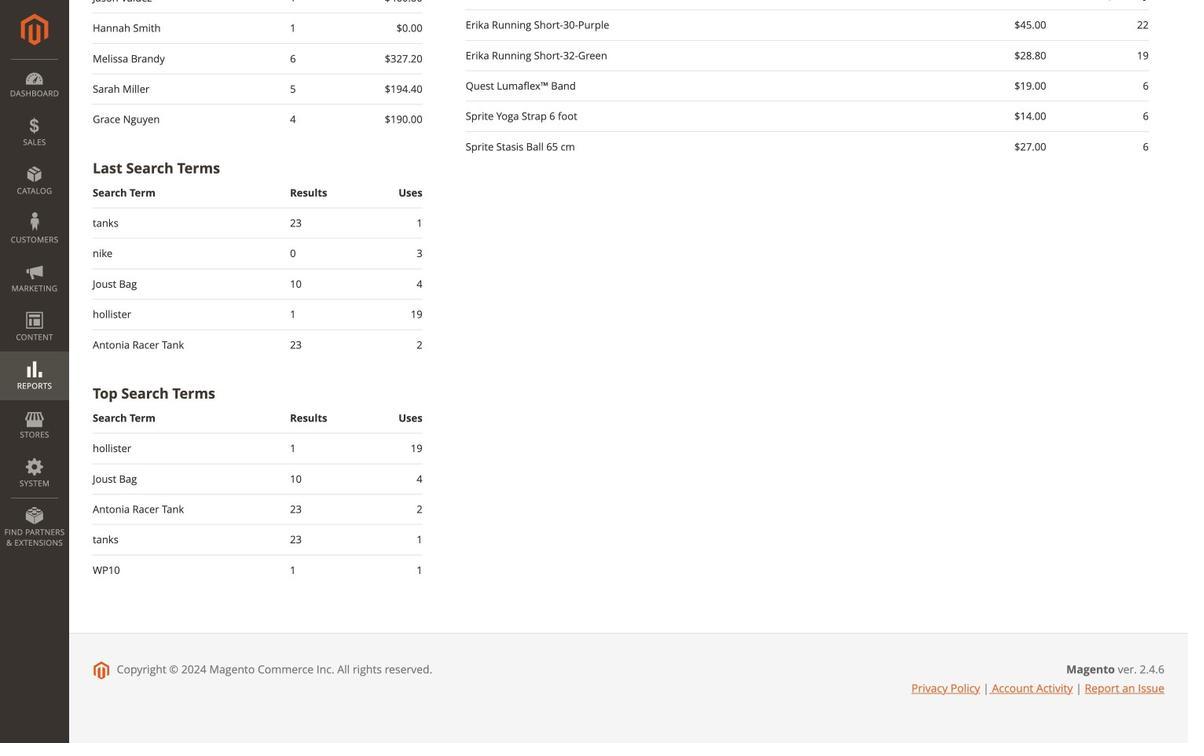 Task type: describe. For each thing, give the bounding box(es) containing it.
magento admin panel image
[[21, 13, 48, 46]]



Task type: vqa. For each thing, say whether or not it's contained in the screenshot.
Magento Admin Panel icon
yes



Task type: locate. For each thing, give the bounding box(es) containing it.
menu bar
[[0, 59, 69, 556]]



